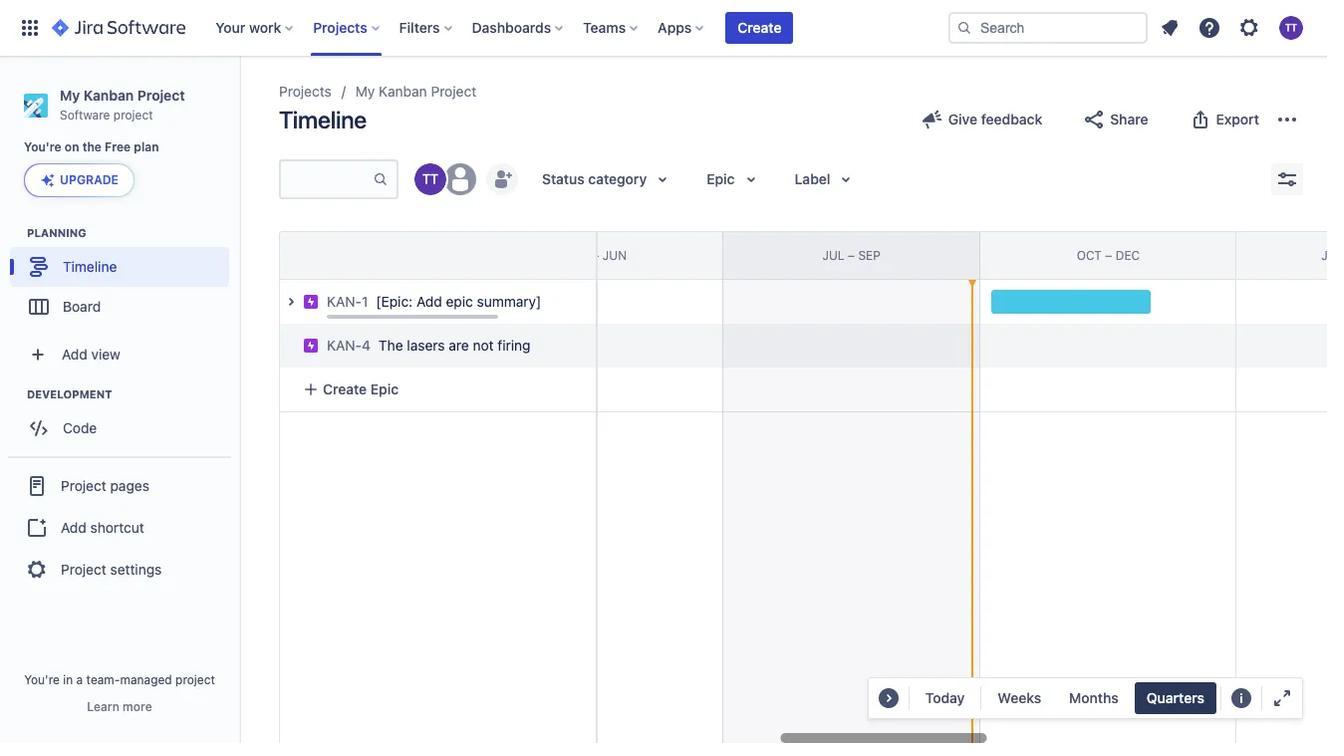 Task type: describe. For each thing, give the bounding box(es) containing it.
project pages link
[[8, 465, 231, 508]]

project up add shortcut
[[61, 477, 106, 494]]

1
[[362, 293, 368, 310]]

more
[[123, 699, 152, 714]]

project inside the my kanban project software project
[[137, 87, 185, 104]]

your
[[215, 19, 245, 36]]

project inside the my kanban project software project
[[113, 107, 153, 122]]

kanban for my kanban project software project
[[83, 87, 134, 104]]

code
[[63, 419, 97, 436]]

work
[[249, 19, 281, 36]]

filters
[[399, 19, 440, 36]]

development
[[27, 388, 112, 401]]

create epic
[[323, 381, 399, 398]]

your profile and settings image
[[1279, 16, 1303, 40]]

status category
[[542, 170, 647, 187]]

banner containing your work
[[0, 0, 1327, 56]]

add people image
[[490, 167, 514, 191]]

my kanban project software project
[[60, 87, 185, 122]]

learn
[[87, 699, 119, 714]]

[epic:
[[376, 293, 413, 310]]

my for my kanban project software project
[[60, 87, 80, 104]]

give feedback button
[[908, 104, 1054, 136]]

free
[[105, 140, 131, 155]]

share image
[[1082, 108, 1106, 132]]

jul
[[823, 248, 845, 263]]

upgrade
[[60, 173, 118, 188]]

add shortcut
[[61, 519, 144, 536]]

4
[[362, 337, 371, 354]]

pages
[[110, 477, 149, 494]]

oct
[[1077, 248, 1102, 263]]

add shortcut button
[[8, 508, 231, 548]]

dashboards
[[472, 19, 551, 36]]

teams
[[583, 19, 626, 36]]

timeline link
[[10, 247, 229, 287]]

epic
[[446, 293, 473, 310]]

0 vertical spatial add
[[416, 293, 442, 310]]

upgrade button
[[25, 165, 133, 197]]

team-
[[86, 673, 120, 687]]

sep
[[858, 248, 881, 263]]

plan
[[134, 140, 159, 155]]

my kanban project
[[355, 83, 476, 100]]

learn more button
[[87, 699, 152, 715]]

give feedback
[[948, 111, 1042, 128]]

not
[[473, 337, 494, 354]]

epic button
[[695, 163, 775, 195]]

project down primary element
[[431, 83, 476, 100]]

kan- for 4
[[327, 337, 362, 354]]

label button
[[783, 163, 870, 195]]

dashboards button
[[466, 12, 571, 44]]

project pages
[[61, 477, 149, 494]]

projects button
[[307, 12, 387, 44]]

project settings link
[[8, 548, 231, 592]]

dec
[[1116, 248, 1140, 263]]

kanban for my kanban project
[[379, 83, 427, 100]]

epic image
[[303, 338, 319, 354]]

unassigned image
[[444, 163, 476, 195]]

apps button
[[652, 12, 712, 44]]

in
[[63, 673, 73, 687]]

apps
[[658, 19, 692, 36]]

share
[[1110, 111, 1148, 128]]

today
[[925, 689, 965, 706]]

status category button
[[530, 163, 687, 195]]

category
[[588, 170, 647, 187]]

development group
[[10, 387, 238, 455]]

project down add shortcut
[[61, 561, 106, 578]]

my kanban project link
[[355, 80, 476, 104]]

create button
[[726, 12, 794, 44]]

primary element
[[12, 0, 949, 56]]

epic inside button
[[370, 381, 399, 398]]

you're in a team-managed project
[[24, 673, 215, 687]]

you're for you're in a team-managed project
[[24, 673, 60, 687]]

my for my kanban project
[[355, 83, 375, 100]]

view settings image
[[1275, 167, 1299, 191]]

kan-1 link
[[327, 292, 368, 312]]

– for oct
[[1105, 248, 1112, 263]]

– for jul
[[848, 248, 855, 263]]

your work button
[[209, 12, 301, 44]]

project settings
[[61, 561, 162, 578]]

code link
[[10, 409, 229, 449]]

share button
[[1070, 104, 1160, 136]]

label
[[795, 170, 830, 187]]

search image
[[956, 20, 972, 36]]



Task type: locate. For each thing, give the bounding box(es) containing it.
settings
[[110, 561, 162, 578]]

2 horizontal spatial –
[[1105, 248, 1112, 263]]

you're for you're on the free plan
[[24, 140, 61, 155]]

1 horizontal spatial project
[[175, 673, 215, 687]]

my inside the my kanban project software project
[[60, 87, 80, 104]]

timeline up "board"
[[63, 258, 117, 275]]

epic
[[707, 170, 735, 187], [370, 381, 399, 398]]

kanban
[[379, 83, 427, 100], [83, 87, 134, 104]]

terry turtle image
[[414, 163, 446, 195]]

jira software image
[[52, 16, 186, 40], [52, 16, 186, 40]]

create down kan-4 link
[[323, 381, 367, 398]]

projects right the 'sidebar navigation' icon
[[279, 83, 332, 100]]

2 you're from the top
[[24, 673, 60, 687]]

my up software
[[60, 87, 80, 104]]

Search timeline text field
[[281, 161, 373, 197]]

export
[[1216, 111, 1259, 128]]

1 vertical spatial timeline
[[63, 258, 117, 275]]

weeks button
[[986, 682, 1053, 714]]

1 horizontal spatial create
[[738, 19, 782, 36]]

kanban inside the my kanban project software project
[[83, 87, 134, 104]]

legend image
[[1229, 686, 1253, 710]]

0 vertical spatial timeline
[[279, 106, 367, 134]]

epic inside popup button
[[707, 170, 735, 187]]

kan-4 the lasers are not firing
[[327, 337, 531, 354]]

kanban up software
[[83, 87, 134, 104]]

– for apr
[[592, 248, 599, 263]]

lasers
[[407, 337, 445, 354]]

kan- for 1
[[327, 293, 362, 310]]

1 vertical spatial add
[[61, 519, 86, 536]]

software
[[60, 107, 110, 122]]

0 vertical spatial projects
[[313, 19, 367, 36]]

managed
[[120, 673, 172, 687]]

today button
[[913, 682, 977, 714]]

1 horizontal spatial my
[[355, 83, 375, 100]]

1 vertical spatial project
[[175, 673, 215, 687]]

– right 'jul'
[[848, 248, 855, 263]]

projects inside dropdown button
[[313, 19, 367, 36]]

project
[[431, 83, 476, 100], [137, 87, 185, 104], [61, 477, 106, 494], [61, 561, 106, 578]]

you're left in at the bottom of page
[[24, 673, 60, 687]]

0 horizontal spatial kanban
[[83, 87, 134, 104]]

kanban down filters
[[379, 83, 427, 100]]

epic left label
[[707, 170, 735, 187]]

board link
[[10, 287, 229, 327]]

on
[[65, 140, 79, 155]]

create right 'apps' dropdown button
[[738, 19, 782, 36]]

help image
[[1198, 16, 1222, 40]]

add
[[416, 293, 442, 310], [61, 519, 86, 536]]

feedback
[[981, 111, 1042, 128]]

0 horizontal spatial create
[[323, 381, 367, 398]]

the
[[379, 337, 403, 354]]

epic image
[[303, 294, 319, 310]]

export button
[[1176, 104, 1271, 136]]

give
[[948, 111, 977, 128]]

0 vertical spatial project
[[113, 107, 153, 122]]

sidebar navigation image
[[217, 80, 261, 120]]

weeks
[[998, 689, 1041, 706]]

project up 'plan'
[[113, 107, 153, 122]]

shortcut
[[90, 519, 144, 536]]

project up 'plan'
[[137, 87, 185, 104]]

1 vertical spatial projects
[[279, 83, 332, 100]]

kan-4 link
[[327, 336, 371, 356]]

months button
[[1057, 682, 1131, 714]]

– left "dec" on the right
[[1105, 248, 1112, 263]]

notifications image
[[1158, 16, 1182, 40]]

add left epic
[[416, 293, 442, 310]]

quarters
[[1147, 689, 1205, 706]]

show child issues image
[[279, 290, 303, 314]]

1 horizontal spatial add
[[416, 293, 442, 310]]

create for create epic
[[323, 381, 367, 398]]

0 vertical spatial you're
[[24, 140, 61, 155]]

banner
[[0, 0, 1327, 56]]

0 vertical spatial epic
[[707, 170, 735, 187]]

3 – from the left
[[1105, 248, 1112, 263]]

jun
[[603, 248, 627, 263]]

export icon image
[[1188, 108, 1212, 132]]

months
[[1069, 689, 1119, 706]]

project right managed
[[175, 673, 215, 687]]

0 vertical spatial create
[[738, 19, 782, 36]]

1 vertical spatial create
[[323, 381, 367, 398]]

0 horizontal spatial –
[[592, 248, 599, 263]]

enter full screen image
[[1270, 686, 1294, 710]]

add left shortcut
[[61, 519, 86, 536]]

create inside create button
[[738, 19, 782, 36]]

0 horizontal spatial project
[[113, 107, 153, 122]]

projects link
[[279, 80, 332, 104]]

1 vertical spatial kan-
[[327, 337, 362, 354]]

status
[[542, 170, 585, 187]]

1 – from the left
[[592, 248, 599, 263]]

epic down the
[[370, 381, 399, 398]]

create
[[738, 19, 782, 36], [323, 381, 367, 398]]

my
[[355, 83, 375, 100], [60, 87, 80, 104]]

1 kan- from the top
[[327, 293, 362, 310]]

you're on the free plan
[[24, 140, 159, 155]]

projects for "projects" link
[[279, 83, 332, 100]]

are
[[449, 337, 469, 354]]

filters button
[[393, 12, 460, 44]]

0 vertical spatial kan-
[[327, 293, 362, 310]]

appswitcher icon image
[[18, 16, 42, 40]]

1 horizontal spatial kanban
[[379, 83, 427, 100]]

board
[[63, 298, 101, 315]]

timeline
[[279, 106, 367, 134], [63, 258, 117, 275]]

projects
[[313, 19, 367, 36], [279, 83, 332, 100]]

firing
[[498, 337, 531, 354]]

1 horizontal spatial epic
[[707, 170, 735, 187]]

add inside button
[[61, 519, 86, 536]]

1 horizontal spatial –
[[848, 248, 855, 263]]

my right "projects" link
[[355, 83, 375, 100]]

group
[[8, 457, 231, 598]]

create for create
[[738, 19, 782, 36]]

kan- right epic icon
[[327, 293, 362, 310]]

the
[[82, 140, 102, 155]]

settings image
[[1237, 16, 1261, 40]]

Search field
[[949, 12, 1148, 44]]

1 horizontal spatial timeline
[[279, 106, 367, 134]]

2 kan- from the top
[[327, 337, 362, 354]]

kan- right epic image
[[327, 337, 362, 354]]

project
[[113, 107, 153, 122], [175, 673, 215, 687]]

– right apr
[[592, 248, 599, 263]]

timeline down "projects" link
[[279, 106, 367, 134]]

kan-
[[327, 293, 362, 310], [327, 337, 362, 354]]

learn more
[[87, 699, 152, 714]]

1 vertical spatial you're
[[24, 673, 60, 687]]

a
[[76, 673, 83, 687]]

create epic button
[[291, 372, 584, 407]]

kan-1 [epic: add epic summary]
[[327, 293, 541, 310]]

teams button
[[577, 12, 646, 44]]

you're left on
[[24, 140, 61, 155]]

your work
[[215, 19, 281, 36]]

oct – dec
[[1077, 248, 1140, 263]]

planning
[[27, 226, 86, 239]]

1 vertical spatial epic
[[370, 381, 399, 398]]

create inside create epic button
[[323, 381, 367, 398]]

planning group
[[10, 225, 238, 333]]

0 horizontal spatial timeline
[[63, 258, 117, 275]]

0 horizontal spatial my
[[60, 87, 80, 104]]

0 horizontal spatial epic
[[370, 381, 399, 398]]

apr – jun
[[565, 248, 627, 263]]

summary]
[[477, 293, 541, 310]]

projects for projects dropdown button
[[313, 19, 367, 36]]

2 – from the left
[[848, 248, 855, 263]]

timeline inside timeline link
[[63, 258, 117, 275]]

quarters button
[[1135, 682, 1217, 714]]

projects up "projects" link
[[313, 19, 367, 36]]

jul – sep
[[823, 248, 881, 263]]

my inside my kanban project link
[[355, 83, 375, 100]]

0 horizontal spatial add
[[61, 519, 86, 536]]

group containing project pages
[[8, 457, 231, 598]]

apr
[[565, 248, 589, 263]]

1 you're from the top
[[24, 140, 61, 155]]



Task type: vqa. For each thing, say whether or not it's contained in the screenshot.
'Add to Starred' Image to the bottom
no



